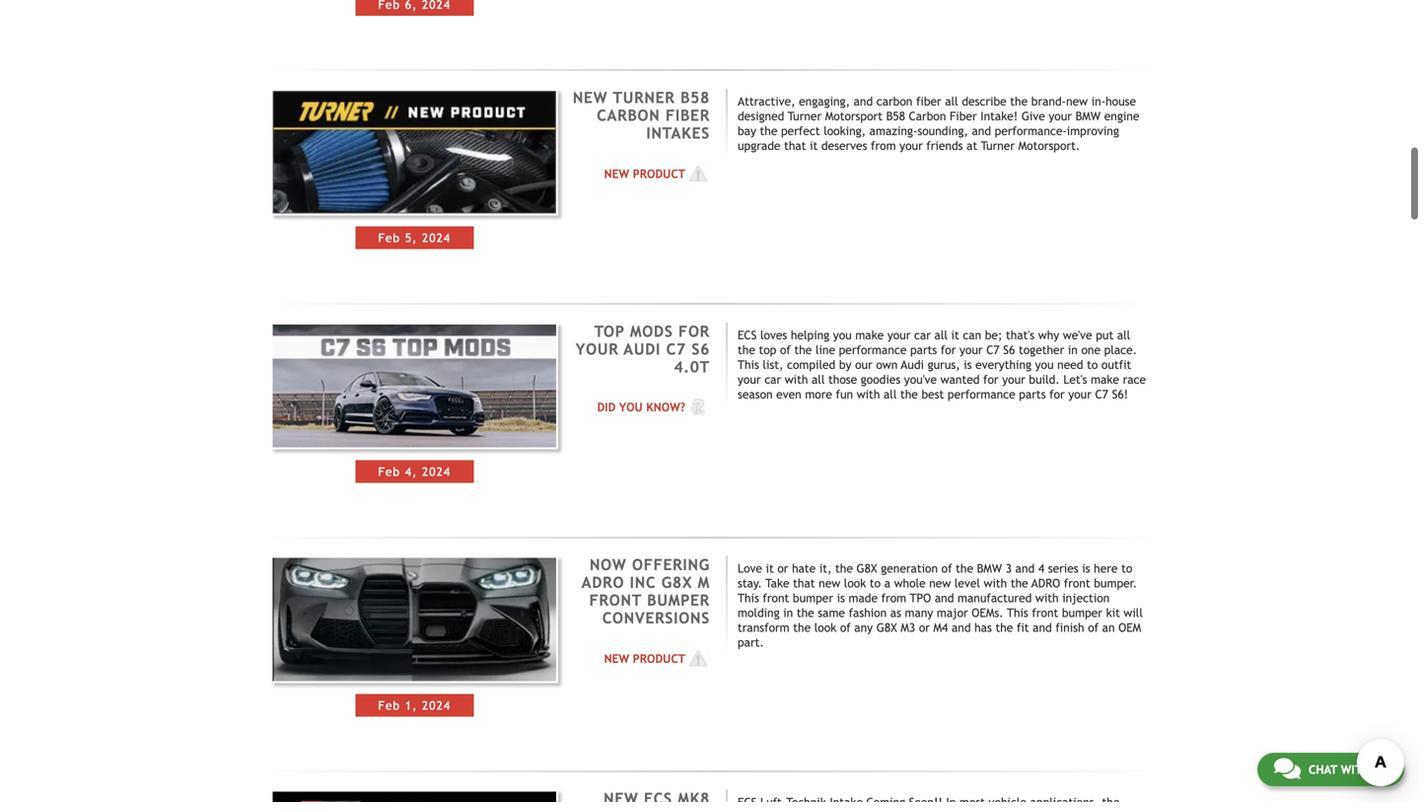 Task type: locate. For each thing, give the bounding box(es) containing it.
it inside attractive, engaging, and carbon fiber all describe the brand-new in-house designed turner motorsport b58 carbon fiber intake! give your bmw engine bay the perfect looking, amazing-sounding, and performance-improving upgrade that it deserves from your friends at turner motorsport.
[[810, 139, 818, 152]]

0 vertical spatial make
[[856, 328, 884, 342]]

brand-
[[1032, 94, 1067, 108]]

or up take at the bottom right of the page
[[778, 562, 789, 575]]

turner up perfect
[[788, 109, 822, 123]]

6 image
[[686, 397, 710, 417]]

0 horizontal spatial s6
[[692, 340, 710, 358]]

of right top
[[780, 343, 791, 357]]

1 horizontal spatial s6
[[1004, 343, 1016, 357]]

new inside attractive, engaging, and carbon fiber all describe the brand-new in-house designed turner motorsport b58 carbon fiber intake! give your bmw engine bay the perfect looking, amazing-sounding, and performance-improving upgrade that it deserves from your friends at turner motorsport.
[[1067, 94, 1088, 108]]

front up the injection
[[1064, 576, 1091, 590]]

1 vertical spatial bumper
[[1062, 606, 1103, 620]]

for
[[679, 322, 710, 340], [941, 343, 956, 357], [984, 372, 999, 386], [1050, 387, 1065, 401]]

fiber up the sounding,
[[950, 109, 977, 123]]

in inside love it or hate it, the g8x generation of the bmw 3 and 4 series is here to stay. take that new look to a whole new level with the adro front bumper. this front bumper is made from tpo and manufactured with injection molding in the same fashion as many major oems. this front bumper kit will transform the look of any g8x m3 or m4 and has the fit and finish of an oem part.
[[784, 606, 793, 620]]

part.
[[738, 636, 764, 649]]

0 horizontal spatial bmw
[[977, 562, 1003, 575]]

2 horizontal spatial to
[[1122, 562, 1133, 575]]

all down goodies
[[884, 387, 897, 401]]

2024 right 5,
[[422, 231, 451, 245]]

to up bumper.
[[1122, 562, 1133, 575]]

or down "many"
[[919, 621, 930, 635]]

new
[[1067, 94, 1088, 108], [819, 576, 841, 590], [930, 576, 951, 590]]

2 vertical spatial new
[[604, 652, 630, 666]]

this down top
[[738, 357, 759, 371]]

parts up gurus,
[[911, 343, 938, 357]]

of left any
[[840, 621, 851, 635]]

that down perfect
[[784, 139, 807, 152]]

your down everything
[[1003, 372, 1026, 386]]

audi up you've
[[901, 357, 924, 371]]

product for inc
[[633, 652, 686, 666]]

us
[[1374, 763, 1388, 776]]

parts down build.
[[1019, 387, 1046, 401]]

1 feb from the top
[[378, 231, 401, 245]]

2 vertical spatial it
[[766, 562, 774, 575]]

1 vertical spatial from
[[882, 591, 907, 605]]

bmw up improving at the top of page
[[1076, 109, 1101, 123]]

make
[[856, 328, 884, 342], [1091, 372, 1120, 386]]

fun
[[836, 387, 854, 401]]

0 vertical spatial new
[[573, 89, 608, 107]]

0 vertical spatial performance
[[839, 343, 907, 357]]

0 vertical spatial from
[[871, 139, 896, 152]]

this up fit
[[1007, 606, 1029, 620]]

is up same
[[837, 591, 845, 605]]

1 vertical spatial to
[[1122, 562, 1133, 575]]

1 vertical spatial make
[[1091, 372, 1120, 386]]

the left same
[[797, 606, 815, 620]]

1 horizontal spatial front
[[1032, 606, 1059, 620]]

wanted
[[941, 372, 980, 386]]

bay
[[738, 124, 757, 138]]

g8x inside now offering adro inc g8x m front bumper conversions
[[662, 574, 693, 592]]

and up major
[[935, 591, 954, 605]]

product
[[633, 167, 686, 180], [633, 652, 686, 666]]

new turner b58 carbon fiber intakes
[[573, 89, 710, 142]]

injection
[[1063, 591, 1110, 605]]

1 horizontal spatial bmw
[[1076, 109, 1101, 123]]

make down outfit
[[1091, 372, 1120, 386]]

in up need at the right of page
[[1068, 343, 1078, 357]]

front
[[1064, 576, 1091, 590], [763, 591, 790, 605], [1032, 606, 1059, 620]]

0 vertical spatial bumper
[[793, 591, 834, 605]]

1 horizontal spatial it
[[810, 139, 818, 152]]

goodies
[[861, 372, 901, 386]]

audi inside ecs loves helping you make your car all it can be; that's why we've put all the top of the line performance parts for your c7 s6 together in one place. this list, compiled by our own audi gurus, is everything you need to outfit your car with all those goodies you've wanted for your build. let's make race season even more fun with all the best performance parts for your c7 s6!
[[901, 357, 924, 371]]

1 new product from the top
[[604, 167, 686, 180]]

g8x up made
[[857, 562, 878, 575]]

1 vertical spatial product
[[633, 652, 686, 666]]

loves
[[761, 328, 788, 342]]

and right fit
[[1033, 621, 1052, 635]]

from
[[871, 139, 896, 152], [882, 591, 907, 605]]

b58 down 'carbon'
[[887, 109, 906, 123]]

2 vertical spatial feb
[[378, 698, 401, 712]]

new down it,
[[819, 576, 841, 590]]

molding
[[738, 606, 780, 620]]

for up gurus,
[[941, 343, 956, 357]]

adro inside now offering adro inc g8x m front bumper conversions
[[582, 574, 625, 592]]

love
[[738, 562, 763, 575]]

1 horizontal spatial car
[[915, 328, 931, 342]]

0 vertical spatial b58
[[681, 89, 710, 107]]

0 vertical spatial is
[[964, 357, 972, 371]]

look
[[844, 576, 867, 590], [815, 621, 837, 635]]

1 vertical spatial new product
[[604, 652, 686, 666]]

1 horizontal spatial carbon
[[909, 109, 947, 123]]

g8x
[[857, 562, 878, 575], [662, 574, 693, 592], [877, 621, 898, 635]]

0 vertical spatial that
[[784, 139, 807, 152]]

that inside love it or hate it, the g8x generation of the bmw 3 and 4 series is here to stay. take that new look to a whole new level with the adro front bumper. this front bumper is made from tpo and manufactured with injection molding in the same fashion as many major oems. this front bumper kit will transform the look of any g8x m3 or m4 and has the fit and finish of an oem part.
[[793, 576, 815, 590]]

1 vertical spatial bmw
[[977, 562, 1003, 575]]

1 product from the top
[[633, 167, 686, 180]]

2024 right 4,
[[422, 465, 451, 478]]

your down brand- at right top
[[1049, 109, 1072, 123]]

0 horizontal spatial to
[[870, 576, 881, 590]]

we've
[[1063, 328, 1093, 342]]

new turner b58 carbon fiber intakes link
[[573, 89, 710, 142]]

everything
[[976, 357, 1032, 371]]

fiber up 4 image
[[666, 107, 710, 124]]

front up finish
[[1032, 606, 1059, 620]]

oem
[[1119, 621, 1142, 635]]

to inside ecs loves helping you make your car all it can be; that's why we've put all the top of the line performance parts for your c7 s6 together in one place. this list, compiled by our own audi gurus, is everything you need to outfit your car with all those goodies you've wanted for your build. let's make race season even more fun with all the best performance parts for your c7 s6!
[[1087, 357, 1098, 371]]

2 horizontal spatial c7
[[1096, 387, 1109, 401]]

1 horizontal spatial adro
[[1032, 576, 1061, 590]]

1 horizontal spatial fiber
[[950, 109, 977, 123]]

1 horizontal spatial turner
[[788, 109, 822, 123]]

that down hate
[[793, 576, 815, 590]]

2 feb from the top
[[378, 465, 401, 478]]

0 horizontal spatial in
[[784, 606, 793, 620]]

here
[[1094, 562, 1118, 575]]

car up gurus,
[[915, 328, 931, 342]]

2024 for new turner b58 carbon fiber intakes
[[422, 231, 451, 245]]

adro inside love it or hate it, the g8x generation of the bmw 3 and 4 series is here to stay. take that new look to a whole new level with the adro front bumper. this front bumper is made from tpo and manufactured with injection molding in the same fashion as many major oems. this front bumper kit will transform the look of any g8x m3 or m4 and has the fit and finish of an oem part.
[[1032, 576, 1061, 590]]

1 vertical spatial or
[[919, 621, 930, 635]]

2024 inside feb 1, 2024 link
[[422, 698, 451, 712]]

is left here
[[1083, 562, 1091, 575]]

performance up our
[[839, 343, 907, 357]]

look down same
[[815, 621, 837, 635]]

5,
[[405, 231, 418, 245]]

bumper down the injection
[[1062, 606, 1103, 620]]

0 horizontal spatial b58
[[681, 89, 710, 107]]

m4
[[934, 621, 948, 635]]

1 vertical spatial in
[[784, 606, 793, 620]]

3 2024 from the top
[[422, 698, 451, 712]]

product down intakes at the top of the page
[[633, 167, 686, 180]]

and
[[854, 94, 873, 108], [972, 124, 992, 138], [1016, 562, 1035, 575], [935, 591, 954, 605], [952, 621, 971, 635], [1033, 621, 1052, 635]]

new left in-
[[1067, 94, 1088, 108]]

and up at
[[972, 124, 992, 138]]

attractive,
[[738, 94, 796, 108]]

2 horizontal spatial new
[[1067, 94, 1088, 108]]

bmw inside attractive, engaging, and carbon fiber all describe the brand-new in-house designed turner motorsport b58 carbon fiber intake! give your bmw engine bay the perfect looking, amazing-sounding, and performance-improving upgrade that it deserves from your friends at turner motorsport.
[[1076, 109, 1101, 123]]

new up tpo on the right of page
[[930, 576, 951, 590]]

all up gurus,
[[935, 328, 948, 342]]

carbon inside new turner b58 carbon fiber intakes
[[597, 107, 661, 124]]

0 horizontal spatial new
[[819, 576, 841, 590]]

of left 'an'
[[1088, 621, 1099, 635]]

your
[[1049, 109, 1072, 123], [900, 139, 923, 152], [888, 328, 911, 342], [576, 340, 619, 358], [960, 343, 983, 357], [738, 372, 761, 386], [1003, 372, 1026, 386], [1069, 387, 1092, 401]]

all up "more"
[[812, 372, 825, 386]]

bmw left 3
[[977, 562, 1003, 575]]

2 vertical spatial to
[[870, 576, 881, 590]]

list,
[[763, 357, 784, 371]]

outfit
[[1102, 357, 1132, 371]]

2 vertical spatial is
[[837, 591, 845, 605]]

0 horizontal spatial audi
[[624, 340, 661, 358]]

0 vertical spatial 2024
[[422, 231, 451, 245]]

even
[[777, 387, 802, 401]]

the right transform
[[793, 621, 811, 635]]

feb 1, 2024 link
[[271, 556, 559, 717]]

in up transform
[[784, 606, 793, 620]]

s6 left ecs
[[692, 340, 710, 358]]

need
[[1058, 357, 1084, 371]]

line
[[816, 343, 836, 357]]

1 vertical spatial that
[[793, 576, 815, 590]]

perfect
[[781, 124, 820, 138]]

and down major
[[952, 621, 971, 635]]

you up line at the right of page
[[833, 328, 852, 342]]

you up build.
[[1036, 357, 1054, 371]]

0 horizontal spatial it
[[766, 562, 774, 575]]

1 vertical spatial b58
[[887, 109, 906, 123]]

0 vertical spatial this
[[738, 357, 759, 371]]

new turner b58 carbon fiber intakes image
[[271, 89, 559, 216]]

turner inside new turner b58 carbon fiber intakes
[[613, 89, 675, 107]]

adro down 4
[[1032, 576, 1061, 590]]

turner up intakes at the top of the page
[[613, 89, 675, 107]]

it up take at the bottom right of the page
[[766, 562, 774, 575]]

adro
[[582, 574, 625, 592], [1032, 576, 1061, 590]]

0 vertical spatial product
[[633, 167, 686, 180]]

top mods for your audi c7 s6 4.0t image
[[271, 322, 559, 449]]

manufactured
[[958, 591, 1032, 605]]

best
[[922, 387, 944, 401]]

love it or hate it, the g8x generation of the bmw 3 and 4 series is here to stay. take that new look to a whole new level with the adro front bumper. this front bumper is made from tpo and manufactured with injection molding in the same fashion as many major oems. this front bumper kit will transform the look of any g8x m3 or m4 and has the fit and finish of an oem part.
[[738, 562, 1143, 649]]

feb left 1,
[[378, 698, 401, 712]]

gurus,
[[928, 357, 961, 371]]

top mods for your audi c7 s6 4.0t link
[[576, 322, 710, 376]]

bumper
[[793, 591, 834, 605], [1062, 606, 1103, 620]]

0 vertical spatial it
[[810, 139, 818, 152]]

1 horizontal spatial in
[[1068, 343, 1078, 357]]

fiber inside attractive, engaging, and carbon fiber all describe the brand-new in-house designed turner motorsport b58 carbon fiber intake! give your bmw engine bay the perfect looking, amazing-sounding, and performance-improving upgrade that it deserves from your friends at turner motorsport.
[[950, 109, 977, 123]]

turner right at
[[981, 139, 1015, 152]]

2 vertical spatial 2024
[[422, 698, 451, 712]]

bmw
[[1076, 109, 1101, 123], [977, 562, 1003, 575]]

1 vertical spatial it
[[952, 328, 960, 342]]

1 vertical spatial you
[[1036, 357, 1054, 371]]

and right 3
[[1016, 562, 1035, 575]]

1 vertical spatial new
[[604, 167, 630, 180]]

it down perfect
[[810, 139, 818, 152]]

2 vertical spatial front
[[1032, 606, 1059, 620]]

s6 up everything
[[1004, 343, 1016, 357]]

intakes
[[647, 124, 710, 142]]

c7 left s6!
[[1096, 387, 1109, 401]]

all
[[946, 94, 959, 108], [935, 328, 948, 342], [1118, 328, 1131, 342], [812, 372, 825, 386], [884, 387, 897, 401]]

c7
[[667, 340, 687, 358], [987, 343, 1000, 357], [1096, 387, 1109, 401]]

1 vertical spatial is
[[1083, 562, 1091, 575]]

4 image
[[686, 164, 710, 183]]

a
[[885, 576, 891, 590]]

0 horizontal spatial turner
[[613, 89, 675, 107]]

0 horizontal spatial performance
[[839, 343, 907, 357]]

the down ecs
[[738, 343, 756, 357]]

c7 up know?
[[667, 340, 687, 358]]

to left a
[[870, 576, 881, 590]]

1 horizontal spatial look
[[844, 576, 867, 590]]

new for new
[[604, 167, 630, 180]]

look up made
[[844, 576, 867, 590]]

0 vertical spatial front
[[1064, 576, 1091, 590]]

new ecs mk8 golf r forced induction upgrades image
[[271, 790, 559, 802]]

s6!
[[1112, 387, 1129, 401]]

the right it,
[[836, 562, 853, 575]]

whole
[[894, 576, 926, 590]]

0 horizontal spatial c7
[[667, 340, 687, 358]]

2 vertical spatial this
[[1007, 606, 1029, 620]]

turner
[[613, 89, 675, 107], [788, 109, 822, 123], [981, 139, 1015, 152]]

for inside the top mods for your audi c7 s6 4.0t
[[679, 322, 710, 340]]

bumper up same
[[793, 591, 834, 605]]

make up our
[[856, 328, 884, 342]]

that
[[784, 139, 807, 152], [793, 576, 815, 590]]

top
[[759, 343, 777, 357]]

with down 4
[[1036, 591, 1059, 605]]

0 vertical spatial to
[[1087, 357, 1098, 371]]

this down the stay.
[[738, 591, 759, 605]]

g8x left m at the bottom of page
[[662, 574, 693, 592]]

s6 inside the top mods for your audi c7 s6 4.0t
[[692, 340, 710, 358]]

1 horizontal spatial bumper
[[1062, 606, 1103, 620]]

you
[[619, 400, 643, 414]]

adro left "inc"
[[582, 574, 625, 592]]

with up manufactured
[[984, 576, 1008, 590]]

4,
[[405, 465, 418, 478]]

0 vertical spatial feb
[[378, 231, 401, 245]]

2 horizontal spatial front
[[1064, 576, 1091, 590]]

1 horizontal spatial to
[[1087, 357, 1098, 371]]

0 horizontal spatial or
[[778, 562, 789, 575]]

your left mods
[[576, 340, 619, 358]]

0 vertical spatial car
[[915, 328, 931, 342]]

1 vertical spatial turner
[[788, 109, 822, 123]]

1 horizontal spatial new
[[930, 576, 951, 590]]

0 horizontal spatial carbon
[[597, 107, 661, 124]]

new product for inc
[[604, 652, 686, 666]]

fiber inside new turner b58 carbon fiber intakes
[[666, 107, 710, 124]]

is inside ecs loves helping you make your car all it can be; that's why we've put all the top of the line performance parts for your c7 s6 together in one place. this list, compiled by our own audi gurus, is everything you need to outfit your car with all those goodies you've wanted for your build. let's make race season even more fun with all the best performance parts for your c7 s6!
[[964, 357, 972, 371]]

0 horizontal spatial front
[[763, 591, 790, 605]]

many
[[905, 606, 934, 620]]

with
[[785, 372, 808, 386], [857, 387, 880, 401], [984, 576, 1008, 590], [1036, 591, 1059, 605], [1341, 763, 1371, 776]]

0 vertical spatial in
[[1068, 343, 1078, 357]]

improving
[[1067, 124, 1120, 138]]

0 vertical spatial or
[[778, 562, 789, 575]]

with left us
[[1341, 763, 1371, 776]]

feb left 5,
[[378, 231, 401, 245]]

chat with us link
[[1258, 753, 1405, 786]]

3 feb from the top
[[378, 698, 401, 712]]

0 vertical spatial look
[[844, 576, 867, 590]]

g8x down as
[[877, 621, 898, 635]]

feb 1, 2024
[[378, 698, 451, 712]]

b58 inside new turner b58 carbon fiber intakes
[[681, 89, 710, 107]]

1 vertical spatial car
[[765, 372, 782, 386]]

front down take at the bottom right of the page
[[763, 591, 790, 605]]

new product for carbon
[[604, 167, 686, 180]]

1 vertical spatial feb
[[378, 465, 401, 478]]

the up "level"
[[956, 562, 974, 575]]

2 2024 from the top
[[422, 465, 451, 478]]

carbon inside attractive, engaging, and carbon fiber all describe the brand-new in-house designed turner motorsport b58 carbon fiber intake! give your bmw engine bay the perfect looking, amazing-sounding, and performance-improving upgrade that it deserves from your friends at turner motorsport.
[[909, 109, 947, 123]]

it
[[810, 139, 818, 152], [952, 328, 960, 342], [766, 562, 774, 575]]

0 vertical spatial turner
[[613, 89, 675, 107]]

1 vertical spatial performance
[[948, 387, 1016, 401]]

car
[[915, 328, 931, 342], [765, 372, 782, 386]]

those
[[829, 372, 858, 386]]

2 new product from the top
[[604, 652, 686, 666]]

all right fiber
[[946, 94, 959, 108]]

0 vertical spatial you
[[833, 328, 852, 342]]

to down one
[[1087, 357, 1098, 371]]

1 vertical spatial 2024
[[422, 465, 451, 478]]

parts
[[911, 343, 938, 357], [1019, 387, 1046, 401]]

the down 3
[[1011, 576, 1029, 590]]

offering
[[632, 556, 710, 574]]

it left can on the right top of page
[[952, 328, 960, 342]]

0 vertical spatial parts
[[911, 343, 938, 357]]

2024 inside feb 4, 2024 link
[[422, 465, 451, 478]]

1 vertical spatial parts
[[1019, 387, 1046, 401]]

from up as
[[882, 591, 907, 605]]

1 2024 from the top
[[422, 231, 451, 245]]

the down 'designed'
[[760, 124, 778, 138]]

top
[[595, 322, 625, 340]]

2 product from the top
[[633, 652, 686, 666]]

1 horizontal spatial audi
[[901, 357, 924, 371]]

house
[[1106, 94, 1137, 108]]

b58 up intakes at the top of the page
[[681, 89, 710, 107]]

performance down wanted
[[948, 387, 1016, 401]]

2024 inside feb 5, 2024 link
[[422, 231, 451, 245]]

is up wanted
[[964, 357, 972, 371]]

from inside attractive, engaging, and carbon fiber all describe the brand-new in-house designed turner motorsport b58 carbon fiber intake! give your bmw engine bay the perfect looking, amazing-sounding, and performance-improving upgrade that it deserves from your friends at turner motorsport.
[[871, 139, 896, 152]]

from down amazing-
[[871, 139, 896, 152]]

new product down intakes at the top of the page
[[604, 167, 686, 180]]

0 horizontal spatial look
[[815, 621, 837, 635]]

did you know?
[[597, 400, 686, 414]]

0 horizontal spatial adro
[[582, 574, 625, 592]]

performance
[[839, 343, 907, 357], [948, 387, 1016, 401]]

you've
[[905, 372, 937, 386]]



Task type: vqa. For each thing, say whether or not it's contained in the screenshot.
C7 to the right
yes



Task type: describe. For each thing, give the bounding box(es) containing it.
now offering adro inc g8x m front bumper conversions image
[[271, 556, 559, 683]]

of right generation
[[942, 562, 953, 575]]

feb 4, 2024 link
[[271, 322, 559, 483]]

feb 5, 2024 link
[[271, 89, 559, 249]]

inc
[[630, 574, 656, 592]]

generation
[[881, 562, 938, 575]]

0 horizontal spatial make
[[856, 328, 884, 342]]

feb for new turner b58 carbon fiber intakes
[[378, 231, 401, 245]]

oems.
[[972, 606, 1004, 620]]

feb for top mods for your audi c7 s6 4.0t
[[378, 465, 401, 478]]

why
[[1039, 328, 1060, 342]]

your down let's
[[1069, 387, 1092, 401]]

conversions
[[603, 609, 710, 627]]

motorsport.
[[1019, 139, 1081, 152]]

put
[[1096, 328, 1114, 342]]

own
[[876, 357, 898, 371]]

engine
[[1105, 109, 1140, 123]]

ecs
[[738, 328, 757, 342]]

comments image
[[1275, 757, 1301, 780]]

that inside attractive, engaging, and carbon fiber all describe the brand-new in-house designed turner motorsport b58 carbon fiber intake! give your bmw engine bay the perfect looking, amazing-sounding, and performance-improving upgrade that it deserves from your friends at turner motorsport.
[[784, 139, 807, 152]]

1 horizontal spatial performance
[[948, 387, 1016, 401]]

2 vertical spatial turner
[[981, 139, 1015, 152]]

it,
[[820, 562, 832, 575]]

the down helping
[[795, 343, 812, 357]]

2 horizontal spatial is
[[1083, 562, 1091, 575]]

helping
[[791, 328, 830, 342]]

and up "motorsport"
[[854, 94, 873, 108]]

compiled
[[787, 357, 836, 371]]

now
[[590, 556, 627, 574]]

one
[[1082, 343, 1101, 357]]

at
[[967, 139, 978, 152]]

transform
[[738, 621, 790, 635]]

1 horizontal spatial or
[[919, 621, 930, 635]]

sounding,
[[918, 124, 969, 138]]

it inside love it or hate it, the g8x generation of the bmw 3 and 4 series is here to stay. take that new look to a whole new level with the adro front bumper. this front bumper is made from tpo and manufactured with injection molding in the same fashion as many major oems. this front bumper kit will transform the look of any g8x m3 or m4 and has the fit and finish of an oem part.
[[766, 562, 774, 575]]

1 vertical spatial front
[[763, 591, 790, 605]]

season
[[738, 387, 773, 401]]

1 horizontal spatial c7
[[987, 343, 1000, 357]]

same
[[818, 606, 846, 620]]

tpo
[[910, 591, 932, 605]]

m
[[698, 574, 710, 592]]

ecs loves helping you make your car all it can be; that's why we've put all the top of the line performance parts for your c7 s6 together in one place. this list, compiled by our own audi gurus, is everything you need to outfit your car with all those goodies you've wanted for your build. let's make race season even more fun with all the best performance parts for your c7 s6!
[[738, 328, 1146, 401]]

fashion
[[849, 606, 887, 620]]

engaging,
[[799, 94, 850, 108]]

0 horizontal spatial bumper
[[793, 591, 834, 605]]

upgrade
[[738, 139, 781, 152]]

by
[[839, 357, 852, 371]]

now offering adro inc g8x m front bumper conversions
[[582, 556, 710, 627]]

3
[[1006, 562, 1012, 575]]

0 horizontal spatial car
[[765, 372, 782, 386]]

our
[[855, 357, 873, 371]]

did
[[597, 400, 616, 414]]

the left fit
[[996, 621, 1014, 635]]

let's
[[1064, 372, 1088, 386]]

your down can on the right top of page
[[960, 343, 983, 357]]

new for now
[[604, 652, 630, 666]]

feb for now offering adro inc g8x m front bumper conversions
[[378, 698, 401, 712]]

your up own
[[888, 328, 911, 342]]

for down build.
[[1050, 387, 1065, 401]]

more
[[805, 387, 833, 401]]

your down amazing-
[[900, 139, 923, 152]]

can
[[963, 328, 982, 342]]

2024 for now offering adro inc g8x m front bumper conversions
[[422, 698, 451, 712]]

amazing-
[[870, 124, 918, 138]]

describe
[[962, 94, 1007, 108]]

bumper.
[[1094, 576, 1138, 590]]

an
[[1103, 621, 1115, 635]]

series
[[1049, 562, 1079, 575]]

1 vertical spatial look
[[815, 621, 837, 635]]

1,
[[405, 698, 418, 712]]

attractive, engaging, and carbon fiber all describe the brand-new in-house designed turner motorsport b58 carbon fiber intake! give your bmw engine bay the perfect looking, amazing-sounding, and performance-improving upgrade that it deserves from your friends at turner motorsport.
[[738, 94, 1140, 152]]

race
[[1123, 372, 1146, 386]]

from inside love it or hate it, the g8x generation of the bmw 3 and 4 series is here to stay. take that new look to a whole new level with the adro front bumper. this front bumper is made from tpo and manufactured with injection molding in the same fashion as many major oems. this front bumper kit will transform the look of any g8x m3 or m4 and has the fit and finish of an oem part.
[[882, 591, 907, 605]]

your inside the top mods for your audi c7 s6 4.0t
[[576, 340, 619, 358]]

bmw inside love it or hate it, the g8x generation of the bmw 3 and 4 series is here to stay. take that new look to a whole new level with the adro front bumper. this front bumper is made from tpo and manufactured with injection molding in the same fashion as many major oems. this front bumper kit will transform the look of any g8x m3 or m4 and has the fit and finish of an oem part.
[[977, 562, 1003, 575]]

1 horizontal spatial parts
[[1019, 387, 1046, 401]]

as
[[891, 606, 902, 620]]

chat
[[1309, 763, 1338, 776]]

4 image
[[686, 649, 710, 668]]

now offering adro inc g8x m front bumper conversions link
[[582, 556, 710, 627]]

motorsport
[[826, 109, 883, 123]]

in-
[[1092, 94, 1106, 108]]

1 horizontal spatial make
[[1091, 372, 1120, 386]]

intake!
[[981, 109, 1018, 123]]

with down goodies
[[857, 387, 880, 401]]

0 horizontal spatial is
[[837, 591, 845, 605]]

m3
[[901, 621, 916, 635]]

that's
[[1006, 328, 1035, 342]]

stay.
[[738, 576, 762, 590]]

0 horizontal spatial you
[[833, 328, 852, 342]]

with up even
[[785, 372, 808, 386]]

your up season
[[738, 372, 761, 386]]

audi inside the top mods for your audi c7 s6 4.0t
[[624, 340, 661, 358]]

any
[[855, 621, 873, 635]]

2024 for top mods for your audi c7 s6 4.0t
[[422, 465, 451, 478]]

carbon
[[877, 94, 913, 108]]

feb 4, 2024
[[378, 465, 451, 478]]

top mods for your audi c7 s6 4.0t
[[576, 322, 710, 376]]

all inside attractive, engaging, and carbon fiber all describe the brand-new in-house designed turner motorsport b58 carbon fiber intake! give your bmw engine bay the perfect looking, amazing-sounding, and performance-improving upgrade that it deserves from your friends at turner motorsport.
[[946, 94, 959, 108]]

all up place.
[[1118, 328, 1131, 342]]

finish
[[1056, 621, 1085, 635]]

the down you've
[[901, 387, 918, 401]]

front
[[590, 592, 642, 609]]

friends
[[927, 139, 963, 152]]

for down everything
[[984, 372, 999, 386]]

hate
[[792, 562, 816, 575]]

this inside ecs loves helping you make your car all it can be; that's why we've put all the top of the line performance parts for your c7 s6 together in one place. this list, compiled by our own audi gurus, is everything you need to outfit your car with all those goodies you've wanted for your build. let's make race season even more fun with all the best performance parts for your c7 s6!
[[738, 357, 759, 371]]

s6 inside ecs loves helping you make your car all it can be; that's why we've put all the top of the line performance parts for your c7 s6 together in one place. this list, compiled by our own audi gurus, is everything you need to outfit your car with all those goodies you've wanted for your build. let's make race season even more fun with all the best performance parts for your c7 s6!
[[1004, 343, 1016, 357]]

4
[[1039, 562, 1045, 575]]

fit
[[1017, 621, 1030, 635]]

know?
[[647, 400, 686, 414]]

1 horizontal spatial you
[[1036, 357, 1054, 371]]

made
[[849, 591, 878, 605]]

b58 inside attractive, engaging, and carbon fiber all describe the brand-new in-house designed turner motorsport b58 carbon fiber intake! give your bmw engine bay the perfect looking, amazing-sounding, and performance-improving upgrade that it deserves from your friends at turner motorsport.
[[887, 109, 906, 123]]

give
[[1022, 109, 1046, 123]]

together
[[1019, 343, 1065, 357]]

will
[[1124, 606, 1143, 620]]

product for carbon
[[633, 167, 686, 180]]

deserves
[[822, 139, 868, 152]]

the up give
[[1011, 94, 1028, 108]]

0 horizontal spatial parts
[[911, 343, 938, 357]]

it inside ecs loves helping you make your car all it can be; that's why we've put all the top of the line performance parts for your c7 s6 together in one place. this list, compiled by our own audi gurus, is everything you need to outfit your car with all those goodies you've wanted for your build. let's make race season even more fun with all the best performance parts for your c7 s6!
[[952, 328, 960, 342]]

new inside new turner b58 carbon fiber intakes
[[573, 89, 608, 107]]

bumper
[[647, 592, 710, 609]]

major
[[937, 606, 969, 620]]

take
[[766, 576, 790, 590]]

of inside ecs loves helping you make your car all it can be; that's why we've put all the top of the line performance parts for your c7 s6 together in one place. this list, compiled by our own audi gurus, is everything you need to outfit your car with all those goodies you've wanted for your build. let's make race season even more fun with all the best performance parts for your c7 s6!
[[780, 343, 791, 357]]

1 vertical spatial this
[[738, 591, 759, 605]]

level
[[955, 576, 981, 590]]

in inside ecs loves helping you make your car all it can be; that's why we've put all the top of the line performance parts for your c7 s6 together in one place. this list, compiled by our own audi gurus, is everything you need to outfit your car with all those goodies you've wanted for your build. let's make race season even more fun with all the best performance parts for your c7 s6!
[[1068, 343, 1078, 357]]

c7 inside the top mods for your audi c7 s6 4.0t
[[667, 340, 687, 358]]

looking,
[[824, 124, 866, 138]]



